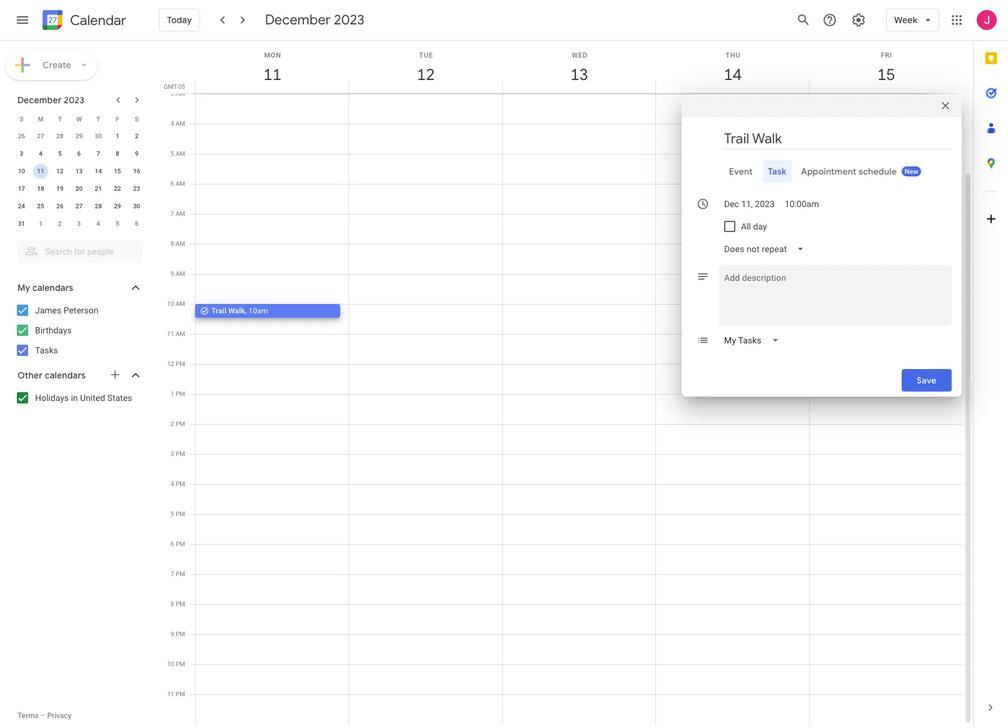 Task type: describe. For each thing, give the bounding box(es) containing it.
17 element
[[14, 181, 29, 196]]

10 element
[[14, 164, 29, 179]]

m
[[38, 115, 43, 122]]

8 am
[[171, 240, 185, 247]]

holidays in united states
[[35, 393, 132, 403]]

new element
[[902, 166, 922, 176]]

16 element
[[129, 164, 144, 179]]

calendars for other calendars
[[45, 370, 86, 381]]

row containing 10
[[12, 163, 146, 180]]

pm for 9 pm
[[176, 631, 185, 638]]

create button
[[5, 50, 98, 80]]

23
[[133, 185, 140, 192]]

,
[[245, 307, 247, 315]]

mon 11
[[263, 51, 281, 85]]

4 am
[[171, 120, 185, 127]]

14 element
[[91, 164, 106, 179]]

week button
[[887, 5, 940, 35]]

all day
[[742, 221, 767, 231]]

pm for 7 pm
[[176, 571, 185, 578]]

december 2023 grid
[[12, 110, 146, 233]]

row containing s
[[12, 110, 146, 128]]

05
[[178, 83, 185, 90]]

21
[[95, 185, 102, 192]]

10am
[[249, 307, 268, 315]]

appointment
[[802, 166, 857, 177]]

row containing 24
[[12, 198, 146, 215]]

other calendars
[[18, 370, 86, 381]]

2 for january 2 element at the left top of the page
[[58, 220, 62, 227]]

gmt-
[[164, 83, 178, 90]]

am for 9 am
[[176, 270, 185, 277]]

am for 7 am
[[176, 210, 185, 217]]

5 for 5 am
[[171, 150, 174, 157]]

4 for 4 pm
[[171, 481, 174, 487]]

–
[[40, 712, 45, 720]]

Add description text field
[[720, 270, 952, 315]]

am for 4 am
[[176, 120, 185, 127]]

task
[[768, 166, 787, 177]]

29 for 29 element
[[114, 203, 121, 210]]

15 element
[[110, 164, 125, 179]]

11 element
[[33, 164, 48, 179]]

pm for 3 pm
[[176, 451, 185, 457]]

14 inside column header
[[724, 64, 742, 85]]

privacy link
[[47, 712, 72, 720]]

tue 12
[[416, 51, 434, 85]]

13 link
[[565, 61, 594, 89]]

pm for 11 pm
[[176, 691, 185, 698]]

calendars for my calendars
[[32, 282, 73, 293]]

6 pm
[[171, 541, 185, 548]]

mon
[[264, 51, 281, 59]]

pm for 4 pm
[[176, 481, 185, 487]]

3 for january 3 element
[[77, 220, 81, 227]]

1 t from the left
[[58, 115, 62, 122]]

25
[[37, 203, 44, 210]]

9 for 9 pm
[[171, 631, 174, 638]]

0 vertical spatial 2
[[135, 133, 139, 140]]

birthdays
[[35, 325, 72, 335]]

12 element
[[52, 164, 67, 179]]

thu 14
[[724, 51, 742, 85]]

event
[[730, 166, 753, 177]]

my calendars button
[[3, 278, 155, 298]]

11 cell
[[31, 163, 50, 180]]

5 am
[[171, 150, 185, 157]]

7 am
[[171, 210, 185, 217]]

my
[[18, 282, 30, 293]]

4 cell from the left
[[657, 4, 810, 725]]

10 am
[[167, 300, 185, 307]]

14 link
[[719, 61, 748, 89]]

11 inside mon 11
[[263, 64, 281, 85]]

22
[[114, 185, 121, 192]]

pm for 10 pm
[[176, 661, 185, 668]]

29 for november 29 element
[[76, 133, 83, 140]]

november 26 element
[[14, 129, 29, 144]]

grid containing 11
[[160, 4, 974, 725]]

31
[[18, 220, 25, 227]]

add other calendars image
[[109, 369, 121, 381]]

task button
[[763, 160, 792, 182]]

8 pm
[[171, 601, 185, 608]]

24
[[18, 203, 25, 210]]

10 for 10 pm
[[167, 661, 174, 668]]

am for 5 am
[[176, 150, 185, 157]]

4 pm
[[171, 481, 185, 487]]

12 link
[[412, 61, 441, 89]]

6 am
[[171, 180, 185, 187]]

9 for 9 am
[[171, 270, 174, 277]]

walk
[[229, 307, 245, 315]]

privacy
[[47, 712, 72, 720]]

12 pm
[[167, 360, 185, 367]]

8 for 8 am
[[171, 240, 174, 247]]

1 for 1 pm
[[171, 390, 174, 397]]

14 column header
[[656, 41, 810, 93]]

all
[[742, 221, 752, 231]]

am for 6 am
[[176, 180, 185, 187]]

fri
[[881, 51, 893, 59]]

other calendars button
[[3, 365, 155, 385]]

6 for january 6 'element'
[[135, 220, 139, 227]]

4 down november 27 element
[[39, 150, 42, 157]]

22 element
[[110, 181, 125, 196]]

1 horizontal spatial 1
[[116, 133, 119, 140]]

29 element
[[110, 199, 125, 214]]

wed 13
[[570, 51, 588, 85]]

12 for "12" element
[[56, 168, 63, 175]]

7 pm
[[171, 571, 185, 578]]

thu
[[726, 51, 741, 59]]

calendar element
[[40, 8, 126, 35]]

11 for 11 'element'
[[37, 168, 44, 175]]

terms
[[18, 712, 39, 720]]

event button
[[725, 160, 758, 182]]

17
[[18, 185, 25, 192]]

1 pm
[[171, 390, 185, 397]]

my calendars
[[18, 282, 73, 293]]

8 for 8 pm
[[171, 601, 174, 608]]

25 element
[[33, 199, 48, 214]]

5 down "november 28" element
[[58, 150, 62, 157]]

terms – privacy
[[18, 712, 72, 720]]

week
[[895, 14, 918, 26]]

tasks
[[35, 345, 58, 355]]

6 down november 29 element
[[77, 150, 81, 157]]

1 for january 1 element
[[39, 220, 42, 227]]

am for 11 am
[[176, 330, 185, 337]]

7 for 7 pm
[[171, 571, 174, 578]]

row containing 26
[[12, 128, 146, 145]]

31 element
[[14, 217, 29, 232]]

3 pm
[[171, 451, 185, 457]]

15 inside column header
[[877, 64, 895, 85]]

row containing 3
[[12, 145, 146, 163]]

tue
[[419, 51, 434, 59]]

am for 3 am
[[176, 90, 185, 97]]

today button
[[159, 5, 200, 35]]

create
[[43, 59, 71, 71]]

2 for 2 pm
[[171, 421, 174, 427]]

row group containing 26
[[12, 128, 146, 233]]



Task type: vqa. For each thing, say whether or not it's contained in the screenshot.
8 ELEMENT
no



Task type: locate. For each thing, give the bounding box(es) containing it.
15 column header
[[810, 41, 964, 93]]

1 vertical spatial 7
[[171, 210, 174, 217]]

8 pm from the top
[[176, 571, 185, 578]]

0 horizontal spatial t
[[58, 115, 62, 122]]

2
[[135, 133, 139, 140], [58, 220, 62, 227], [171, 421, 174, 427]]

30 for november 30 element
[[95, 133, 102, 140]]

Add title text field
[[725, 129, 952, 148]]

10 up 11 am
[[167, 300, 174, 307]]

11 up "18"
[[37, 168, 44, 175]]

9 pm from the top
[[176, 601, 185, 608]]

1 vertical spatial 12
[[56, 168, 63, 175]]

2 cell from the left
[[349, 4, 503, 725]]

7 up 8 am
[[171, 210, 174, 217]]

0 vertical spatial 27
[[37, 133, 44, 140]]

1 horizontal spatial 30
[[133, 203, 140, 210]]

2 vertical spatial 10
[[167, 661, 174, 668]]

schedule
[[860, 166, 898, 177]]

pm for 6 pm
[[176, 541, 185, 548]]

3 for 3 am
[[171, 90, 174, 97]]

9
[[135, 150, 139, 157], [171, 270, 174, 277], [171, 631, 174, 638]]

0 horizontal spatial 15
[[114, 168, 121, 175]]

20 element
[[72, 181, 87, 196]]

27 down 20 element
[[76, 203, 83, 210]]

Start date text field
[[725, 196, 775, 211]]

calendars
[[32, 282, 73, 293], [45, 370, 86, 381]]

3 am from the top
[[176, 150, 185, 157]]

29 inside 29 element
[[114, 203, 121, 210]]

pm for 5 pm
[[176, 511, 185, 518]]

1 horizontal spatial 26
[[56, 203, 63, 210]]

2 am from the top
[[176, 120, 185, 127]]

peterson
[[64, 305, 99, 315]]

1 horizontal spatial 2023
[[334, 11, 365, 29]]

january 3 element
[[72, 217, 87, 232]]

11 down 10 am
[[167, 330, 174, 337]]

8 down 7 pm
[[171, 601, 174, 608]]

1 vertical spatial 30
[[133, 203, 140, 210]]

0 vertical spatial 9
[[135, 150, 139, 157]]

9 pm
[[171, 631, 185, 638]]

10 for 10 am
[[167, 300, 174, 307]]

Start time text field
[[785, 196, 820, 211]]

18 element
[[33, 181, 48, 196]]

1 vertical spatial 28
[[95, 203, 102, 210]]

19 element
[[52, 181, 67, 196]]

0 horizontal spatial 30
[[95, 133, 102, 140]]

8 up 15 element
[[116, 150, 119, 157]]

pm up '1 pm'
[[176, 360, 185, 367]]

trail
[[212, 307, 227, 315]]

pm up 7 pm
[[176, 541, 185, 548]]

10 for 10
[[18, 168, 25, 175]]

2 vertical spatial 8
[[171, 601, 174, 608]]

am up 4 am
[[176, 90, 185, 97]]

0 vertical spatial 12
[[416, 64, 434, 85]]

settings menu image
[[852, 13, 867, 28]]

1 horizontal spatial 29
[[114, 203, 121, 210]]

27 element
[[72, 199, 87, 214]]

1 down 25 element
[[39, 220, 42, 227]]

7 for 7
[[97, 150, 100, 157]]

1 horizontal spatial 28
[[95, 203, 102, 210]]

pm down the 8 pm
[[176, 631, 185, 638]]

1 vertical spatial 2
[[58, 220, 62, 227]]

5 pm
[[171, 511, 185, 518]]

15 link
[[873, 61, 901, 89]]

4 down 3 am
[[171, 120, 174, 127]]

2 vertical spatial 7
[[171, 571, 174, 578]]

30
[[95, 133, 102, 140], [133, 203, 140, 210]]

pm down '1 pm'
[[176, 421, 185, 427]]

12
[[416, 64, 434, 85], [56, 168, 63, 175], [167, 360, 174, 367]]

row containing 17
[[12, 180, 146, 198]]

30 down 23 element
[[133, 203, 140, 210]]

0 horizontal spatial 1
[[39, 220, 42, 227]]

pm down 4 pm
[[176, 511, 185, 518]]

january 5 element
[[110, 217, 125, 232]]

january 1 element
[[33, 217, 48, 232]]

main drawer image
[[15, 13, 30, 28]]

28 right november 27 element
[[56, 133, 63, 140]]

am down 7 am
[[176, 240, 185, 247]]

1 horizontal spatial 13
[[570, 64, 588, 85]]

27 for november 27 element
[[37, 133, 44, 140]]

0 vertical spatial 30
[[95, 133, 102, 140]]

29 down 22 element
[[114, 203, 121, 210]]

2 vertical spatial 12
[[167, 360, 174, 367]]

fri 15
[[877, 51, 895, 85]]

8 for 8
[[116, 150, 119, 157]]

row containing trail walk
[[190, 4, 964, 725]]

27 inside 27 element
[[76, 203, 83, 210]]

s
[[20, 115, 23, 122], [135, 115, 139, 122]]

26 element
[[52, 199, 67, 214]]

10 up 11 pm
[[167, 661, 174, 668]]

3 cell from the left
[[503, 4, 657, 725]]

1 horizontal spatial tab list
[[974, 41, 1009, 690]]

december 2023
[[265, 11, 365, 29], [18, 94, 85, 106]]

28 inside "november 28" element
[[56, 133, 63, 140]]

0 horizontal spatial 29
[[76, 133, 83, 140]]

1 vertical spatial 26
[[56, 203, 63, 210]]

pm up 2 pm
[[176, 390, 185, 397]]

12 pm from the top
[[176, 691, 185, 698]]

14 down thu
[[724, 64, 742, 85]]

9 am
[[171, 270, 185, 277]]

january 2 element
[[52, 217, 67, 232]]

2 pm from the top
[[176, 390, 185, 397]]

pm up 9 pm
[[176, 601, 185, 608]]

0 horizontal spatial 12
[[56, 168, 63, 175]]

1 vertical spatial 14
[[95, 168, 102, 175]]

29 inside november 29 element
[[76, 133, 83, 140]]

tab list containing event
[[692, 160, 952, 182]]

am up 6 am at the top of the page
[[176, 150, 185, 157]]

0 vertical spatial 10
[[18, 168, 25, 175]]

1 inside grid
[[171, 390, 174, 397]]

9 inside row
[[135, 150, 139, 157]]

pm down the 10 pm
[[176, 691, 185, 698]]

8 am from the top
[[176, 300, 185, 307]]

6 pm from the top
[[176, 511, 185, 518]]

1 vertical spatial 10
[[167, 300, 174, 307]]

7 up the 8 pm
[[171, 571, 174, 578]]

11 pm
[[167, 691, 185, 698]]

t up "november 28" element
[[58, 115, 62, 122]]

my calendars list
[[3, 300, 155, 360]]

12 for 12 pm
[[167, 360, 174, 367]]

3
[[171, 90, 174, 97], [20, 150, 23, 157], [77, 220, 81, 227], [171, 451, 174, 457]]

0 vertical spatial 13
[[570, 64, 588, 85]]

1 vertical spatial 27
[[76, 203, 83, 210]]

1 horizontal spatial december 2023
[[265, 11, 365, 29]]

9 for 9
[[135, 150, 139, 157]]

november 30 element
[[91, 129, 106, 144]]

1 horizontal spatial 15
[[877, 64, 895, 85]]

1 down 12 pm
[[171, 390, 174, 397]]

5 cell from the left
[[810, 4, 964, 725]]

30 element
[[129, 199, 144, 214]]

1 horizontal spatial s
[[135, 115, 139, 122]]

3 down november 26 element
[[20, 150, 23, 157]]

5 up 6 am at the top of the page
[[171, 150, 174, 157]]

1 am from the top
[[176, 90, 185, 97]]

10 pm
[[167, 661, 185, 668]]

13 element
[[72, 164, 87, 179]]

0 horizontal spatial 27
[[37, 133, 44, 140]]

cell containing trail walk
[[195, 4, 349, 725]]

3 inside january 3 element
[[77, 220, 81, 227]]

pm for 1 pm
[[176, 390, 185, 397]]

28 inside 28 element
[[95, 203, 102, 210]]

10 up 17
[[18, 168, 25, 175]]

0 vertical spatial 28
[[56, 133, 63, 140]]

1 vertical spatial calendars
[[45, 370, 86, 381]]

1 down f
[[116, 133, 119, 140]]

am for 10 am
[[176, 300, 185, 307]]

3 down 27 element
[[77, 220, 81, 227]]

5
[[58, 150, 62, 157], [171, 150, 174, 157], [116, 220, 119, 227], [171, 511, 174, 518]]

0 vertical spatial 1
[[116, 133, 119, 140]]

united
[[80, 393, 105, 403]]

12 column header
[[349, 41, 503, 93]]

24 element
[[14, 199, 29, 214]]

None search field
[[0, 235, 155, 263]]

0 vertical spatial december
[[265, 11, 331, 29]]

7 inside row
[[97, 150, 100, 157]]

2 down '1 pm'
[[171, 421, 174, 427]]

5 am from the top
[[176, 210, 185, 217]]

row
[[190, 4, 964, 725], [12, 110, 146, 128], [12, 128, 146, 145], [12, 145, 146, 163], [12, 163, 146, 180], [12, 180, 146, 198], [12, 198, 146, 215], [12, 215, 146, 233]]

1 vertical spatial 1
[[39, 220, 42, 227]]

pm for 8 pm
[[176, 601, 185, 608]]

0 horizontal spatial december 2023
[[18, 94, 85, 106]]

18
[[37, 185, 44, 192]]

am for 8 am
[[176, 240, 185, 247]]

2 horizontal spatial 2
[[171, 421, 174, 427]]

tab list
[[974, 41, 1009, 690], [692, 160, 952, 182]]

6 am from the top
[[176, 240, 185, 247]]

30 for the 30 element
[[133, 203, 140, 210]]

1 horizontal spatial 12
[[167, 360, 174, 367]]

26
[[18, 133, 25, 140], [56, 203, 63, 210]]

1 vertical spatial december 2023
[[18, 94, 85, 106]]

0 vertical spatial 29
[[76, 133, 83, 140]]

4 pm from the top
[[176, 451, 185, 457]]

calendar
[[70, 12, 126, 29]]

6 up 7 pm
[[171, 541, 174, 548]]

29
[[76, 133, 83, 140], [114, 203, 121, 210]]

4 am from the top
[[176, 180, 185, 187]]

3 left 05
[[171, 90, 174, 97]]

15 inside december 2023 grid
[[114, 168, 121, 175]]

14 up the 21
[[95, 168, 102, 175]]

day
[[754, 221, 767, 231]]

december
[[265, 11, 331, 29], [18, 94, 62, 106]]

pm for 12 pm
[[176, 360, 185, 367]]

11 pm from the top
[[176, 661, 185, 668]]

11 for 11 am
[[167, 330, 174, 337]]

14 inside row
[[95, 168, 102, 175]]

7 for 7 am
[[171, 210, 174, 217]]

12 inside column header
[[416, 64, 434, 85]]

13 up 20
[[76, 168, 83, 175]]

23 element
[[129, 181, 144, 196]]

8 inside december 2023 grid
[[116, 150, 119, 157]]

27 down m
[[37, 133, 44, 140]]

13 inside december 2023 grid
[[76, 168, 83, 175]]

s right f
[[135, 115, 139, 122]]

6 for 6 am
[[171, 180, 174, 187]]

3 pm from the top
[[176, 421, 185, 427]]

3 up 4 pm
[[171, 451, 174, 457]]

pm up 4 pm
[[176, 451, 185, 457]]

james
[[35, 305, 61, 315]]

6 inside january 6 'element'
[[135, 220, 139, 227]]

7 pm from the top
[[176, 541, 185, 548]]

grid
[[160, 4, 974, 725]]

1 horizontal spatial 14
[[724, 64, 742, 85]]

2 t from the left
[[96, 115, 100, 122]]

1 cell from the left
[[195, 4, 349, 725]]

2 horizontal spatial 1
[[171, 390, 174, 397]]

15 down fri
[[877, 64, 895, 85]]

0 vertical spatial december 2023
[[265, 11, 365, 29]]

None field
[[720, 237, 815, 260], [720, 329, 790, 351], [720, 237, 815, 260], [720, 329, 790, 351]]

1 horizontal spatial december
[[265, 11, 331, 29]]

2 pm
[[171, 421, 185, 427]]

9 up 16 at the left
[[135, 150, 139, 157]]

holidays
[[35, 393, 69, 403]]

1 vertical spatial 29
[[114, 203, 121, 210]]

3 am
[[171, 90, 185, 97]]

5 pm from the top
[[176, 481, 185, 487]]

30 right november 29 element
[[95, 133, 102, 140]]

w
[[76, 115, 82, 122]]

27 for 27 element
[[76, 203, 83, 210]]

28 for "november 28" element
[[56, 133, 63, 140]]

27
[[37, 133, 44, 140], [76, 203, 83, 210]]

11 link
[[258, 61, 287, 89]]

5 for 5 pm
[[171, 511, 174, 518]]

2 vertical spatial 1
[[171, 390, 174, 397]]

28 element
[[91, 199, 106, 214]]

0 vertical spatial 2023
[[334, 11, 365, 29]]

15 up 22
[[114, 168, 121, 175]]

13 down wed
[[570, 64, 588, 85]]

1 vertical spatial 13
[[76, 168, 83, 175]]

0 vertical spatial 14
[[724, 64, 742, 85]]

0 horizontal spatial 14
[[95, 168, 102, 175]]

december up m
[[18, 94, 62, 106]]

0 vertical spatial calendars
[[32, 282, 73, 293]]

4 up 5 pm
[[171, 481, 174, 487]]

10
[[18, 168, 25, 175], [167, 300, 174, 307], [167, 661, 174, 668]]

cell
[[195, 4, 349, 725], [349, 4, 503, 725], [503, 4, 657, 725], [657, 4, 810, 725], [810, 4, 964, 725]]

2 horizontal spatial 12
[[416, 64, 434, 85]]

5 down 29 element
[[116, 220, 119, 227]]

12 inside row
[[56, 168, 63, 175]]

december 2023 up m
[[18, 94, 85, 106]]

0 vertical spatial 26
[[18, 133, 25, 140]]

6 down the 30 element
[[135, 220, 139, 227]]

9 am from the top
[[176, 330, 185, 337]]

9 up the 10 pm
[[171, 631, 174, 638]]

am up 7 am
[[176, 180, 185, 187]]

0 horizontal spatial 2
[[58, 220, 62, 227]]

appointment schedule
[[802, 166, 898, 177]]

10 pm from the top
[[176, 631, 185, 638]]

1 s from the left
[[20, 115, 23, 122]]

26 for november 26 element
[[18, 133, 25, 140]]

1 horizontal spatial 27
[[76, 203, 83, 210]]

2 up 16 at the left
[[135, 133, 139, 140]]

november 28 element
[[52, 129, 67, 144]]

26 down '19' element
[[56, 203, 63, 210]]

am up 12 pm
[[176, 330, 185, 337]]

20
[[76, 185, 83, 192]]

11
[[263, 64, 281, 85], [37, 168, 44, 175], [167, 330, 174, 337], [167, 691, 174, 698]]

in
[[71, 393, 78, 403]]

new
[[906, 167, 919, 176]]

t up november 30 element
[[96, 115, 100, 122]]

trail walk , 10am
[[212, 307, 268, 315]]

5 for january 5 element
[[116, 220, 119, 227]]

11 column header
[[195, 41, 349, 93]]

7
[[97, 150, 100, 157], [171, 210, 174, 217], [171, 571, 174, 578]]

other
[[18, 370, 43, 381]]

12 down tue
[[416, 64, 434, 85]]

29 down 'w'
[[76, 133, 83, 140]]

pm for 2 pm
[[176, 421, 185, 427]]

am up 8 am
[[176, 210, 185, 217]]

wed
[[572, 51, 588, 59]]

0 horizontal spatial 2023
[[64, 94, 85, 106]]

terms link
[[18, 712, 39, 720]]

january 6 element
[[129, 217, 144, 232]]

28 down 21 element
[[95, 203, 102, 210]]

s up november 26 element
[[20, 115, 23, 122]]

4 down 28 element
[[97, 220, 100, 227]]

december up mon
[[265, 11, 331, 29]]

1 vertical spatial december
[[18, 94, 62, 106]]

0 horizontal spatial tab list
[[692, 160, 952, 182]]

gmt-05
[[164, 83, 185, 90]]

states
[[107, 393, 132, 403]]

8
[[116, 150, 119, 157], [171, 240, 174, 247], [171, 601, 174, 608]]

9 up 10 am
[[171, 270, 174, 277]]

december 2023 up mon
[[265, 11, 365, 29]]

pm up the 8 pm
[[176, 571, 185, 578]]

4 for 4 am
[[171, 120, 174, 127]]

8 down 7 am
[[171, 240, 174, 247]]

2 vertical spatial 2
[[171, 421, 174, 427]]

5 down 4 pm
[[171, 511, 174, 518]]

support image
[[823, 13, 838, 28]]

1 vertical spatial 9
[[171, 270, 174, 277]]

6 for 6 pm
[[171, 541, 174, 548]]

am down 3 am
[[176, 120, 185, 127]]

15
[[877, 64, 895, 85], [114, 168, 121, 175]]

19
[[56, 185, 63, 192]]

0 horizontal spatial 13
[[76, 168, 83, 175]]

1 vertical spatial 2023
[[64, 94, 85, 106]]

0 vertical spatial 15
[[877, 64, 895, 85]]

14
[[724, 64, 742, 85], [95, 168, 102, 175]]

28
[[56, 133, 63, 140], [95, 203, 102, 210]]

f
[[116, 115, 119, 122]]

11 am
[[167, 330, 185, 337]]

1 vertical spatial 15
[[114, 168, 121, 175]]

4 for january 4 element on the top of page
[[97, 220, 100, 227]]

7 down november 30 element
[[97, 150, 100, 157]]

row group
[[12, 128, 146, 233]]

calendar heading
[[68, 12, 126, 29]]

11 inside 'element'
[[37, 168, 44, 175]]

1 pm from the top
[[176, 360, 185, 367]]

november 29 element
[[72, 129, 87, 144]]

today
[[167, 14, 192, 26]]

13 column header
[[502, 41, 657, 93]]

0 horizontal spatial 28
[[56, 133, 63, 140]]

0 vertical spatial 7
[[97, 150, 100, 157]]

row containing 31
[[12, 215, 146, 233]]

2 down 26 element at the top left of the page
[[58, 220, 62, 227]]

11 down the 10 pm
[[167, 691, 174, 698]]

16
[[133, 168, 140, 175]]

27 inside november 27 element
[[37, 133, 44, 140]]

pm down 9 pm
[[176, 661, 185, 668]]

am down 8 am
[[176, 270, 185, 277]]

7 am from the top
[[176, 270, 185, 277]]

1
[[116, 133, 119, 140], [39, 220, 42, 227], [171, 390, 174, 397]]

am down 9 am
[[176, 300, 185, 307]]

Search for people text field
[[25, 240, 135, 263]]

26 for 26 element at the top left of the page
[[56, 203, 63, 210]]

21 element
[[91, 181, 106, 196]]

0 horizontal spatial 26
[[18, 133, 25, 140]]

3 for 3 pm
[[171, 451, 174, 457]]

2 s from the left
[[135, 115, 139, 122]]

28 for 28 element
[[95, 203, 102, 210]]

november 27 element
[[33, 129, 48, 144]]

10 inside row
[[18, 168, 25, 175]]

calendars up in at the bottom left of the page
[[45, 370, 86, 381]]

13 inside wed 13
[[570, 64, 588, 85]]

11 for 11 pm
[[167, 691, 174, 698]]

calendars up james
[[32, 282, 73, 293]]

1 horizontal spatial t
[[96, 115, 100, 122]]

0 horizontal spatial december
[[18, 94, 62, 106]]

0 horizontal spatial s
[[20, 115, 23, 122]]

james peterson
[[35, 305, 99, 315]]

1 inside january 1 element
[[39, 220, 42, 227]]

january 4 element
[[91, 217, 106, 232]]

0 vertical spatial 8
[[116, 150, 119, 157]]

12 down 11 am
[[167, 360, 174, 367]]

12 up 19
[[56, 168, 63, 175]]

2 vertical spatial 9
[[171, 631, 174, 638]]

pm up 5 pm
[[176, 481, 185, 487]]

6 up 7 am
[[171, 180, 174, 187]]

11 down mon
[[263, 64, 281, 85]]

1 vertical spatial 8
[[171, 240, 174, 247]]

1 horizontal spatial 2
[[135, 133, 139, 140]]

pm
[[176, 360, 185, 367], [176, 390, 185, 397], [176, 421, 185, 427], [176, 451, 185, 457], [176, 481, 185, 487], [176, 511, 185, 518], [176, 541, 185, 548], [176, 571, 185, 578], [176, 601, 185, 608], [176, 631, 185, 638], [176, 661, 185, 668], [176, 691, 185, 698]]

26 left november 27 element
[[18, 133, 25, 140]]



